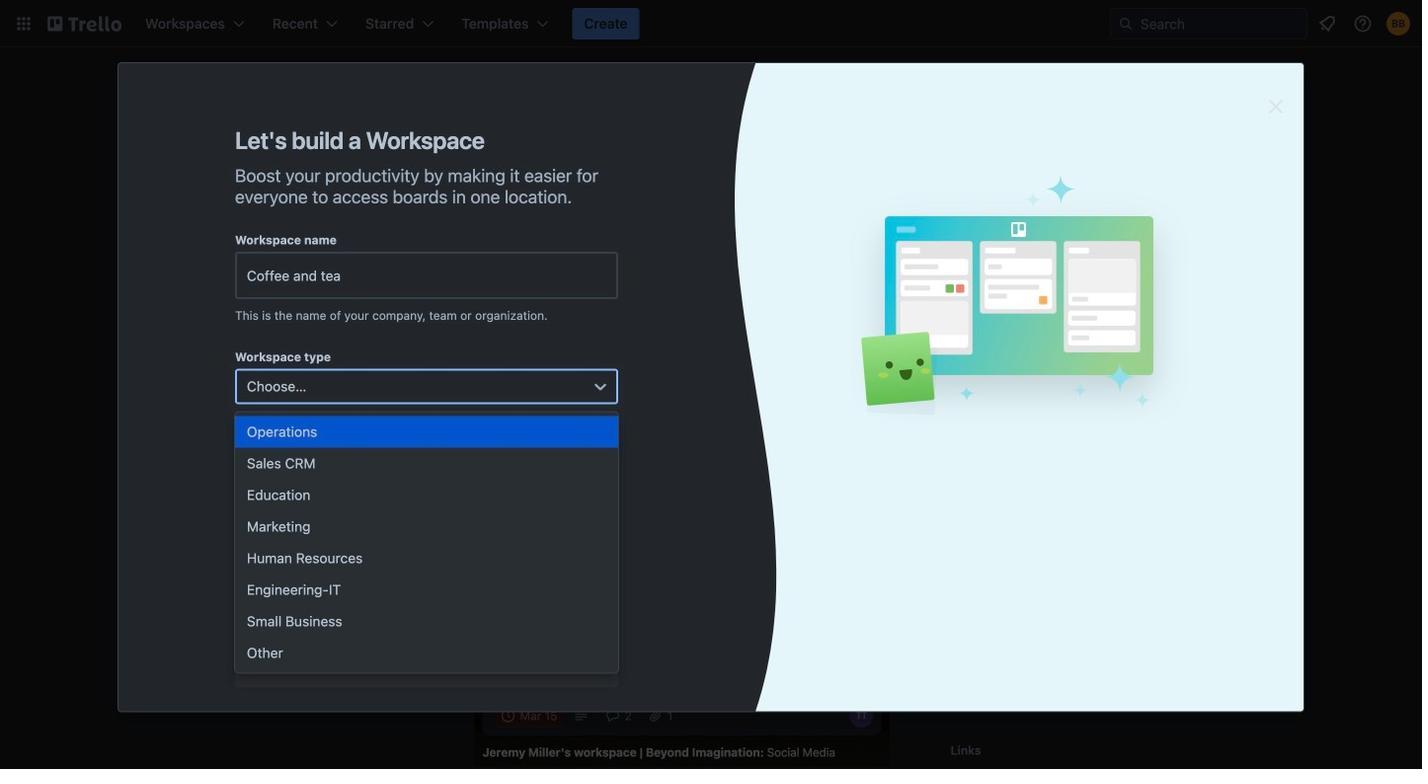 Task type: vqa. For each thing, say whether or not it's contained in the screenshot.
"Labels"
no



Task type: locate. For each thing, give the bounding box(es) containing it.
open information menu image
[[1354, 14, 1373, 34]]

Search field
[[1111, 8, 1308, 40]]

color: orange, title: none image
[[554, 657, 609, 673]]

2 color: green, title: none image from the top
[[495, 657, 550, 673]]

0 vertical spatial color: green, title: none image
[[495, 312, 550, 328]]

0 notifications image
[[1316, 12, 1340, 36]]

1 vertical spatial color: green, title: none image
[[495, 657, 550, 673]]

color: green, title: none image
[[495, 312, 550, 328], [495, 657, 550, 673]]

Taco's Co. text field
[[235, 252, 619, 299]]



Task type: describe. For each thing, give the bounding box(es) containing it.
add reaction image
[[483, 527, 514, 550]]

primary element
[[0, 0, 1423, 47]]

bob builder (bobbuilder40) image
[[1387, 12, 1411, 36]]

1 color: green, title: none image from the top
[[495, 312, 550, 328]]

add image
[[383, 440, 407, 463]]

Our team organizes everything here. text field
[[235, 448, 619, 582]]

search image
[[1119, 16, 1134, 32]]

switch to… image
[[14, 14, 34, 34]]



